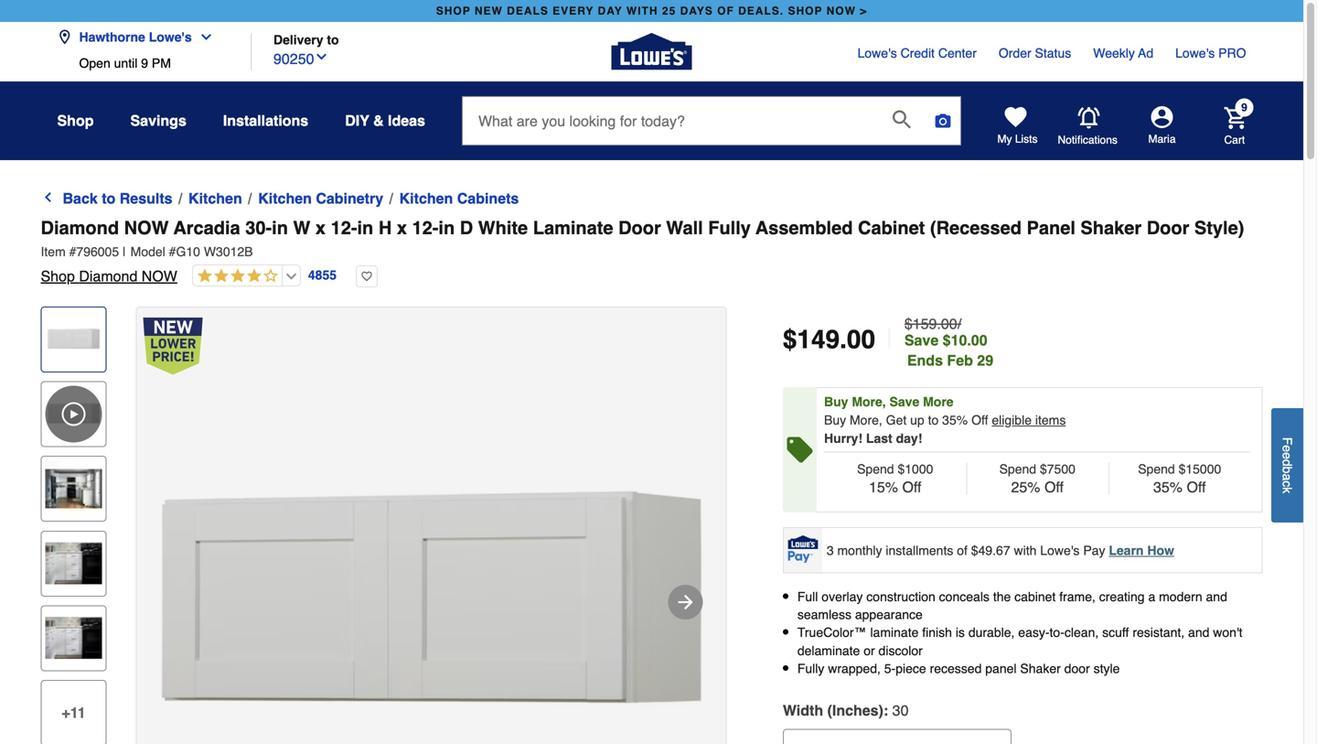 Task type: describe. For each thing, give the bounding box(es) containing it.
or
[[864, 643, 876, 658]]

h
[[379, 217, 392, 238]]

tag filled image
[[787, 437, 813, 463]]

lists
[[1016, 133, 1038, 146]]

1 x from the left
[[316, 217, 326, 238]]

hawthorne lowe's
[[79, 30, 192, 44]]

maria
[[1149, 133, 1177, 146]]

$1000
[[898, 462, 934, 476]]

f e e d b a c k button
[[1272, 408, 1304, 522]]

full
[[798, 589, 819, 604]]

model
[[131, 244, 165, 259]]

lowe's home improvement cart image
[[1225, 107, 1247, 129]]

easy-
[[1019, 625, 1050, 640]]

lowe's inside 'link'
[[1176, 46, 1216, 60]]

kitchen cabinetry
[[258, 190, 384, 207]]

3
[[827, 543, 834, 558]]

shaker inside 'diamond now arcadia 30-in w x 12-in h x 12-in d white laminate door wall fully assembled cabinet (recessed panel shaker door style) item # 796005 | model # g10 w3012b'
[[1081, 217, 1142, 238]]

$10.00
[[943, 332, 988, 349]]

credit
[[901, 46, 935, 60]]

:
[[884, 702, 889, 719]]

1 vertical spatial and
[[1189, 625, 1210, 640]]

resistant,
[[1133, 625, 1185, 640]]

center
[[939, 46, 977, 60]]

construction
[[867, 589, 936, 604]]

+11
[[62, 704, 86, 721]]

diy & ideas
[[345, 112, 426, 129]]

off for 25% off
[[1045, 479, 1064, 496]]

1 vertical spatial diamond
[[79, 268, 138, 285]]

$
[[783, 325, 798, 354]]

ends
[[908, 352, 944, 369]]

door
[[1065, 661, 1091, 676]]

spend $15000 35% off
[[1139, 462, 1222, 496]]

chevron left image
[[41, 190, 55, 205]]

to-
[[1050, 625, 1065, 640]]

installations button
[[223, 104, 309, 137]]

with
[[1015, 543, 1037, 558]]

delaminate
[[798, 643, 861, 658]]

d
[[1281, 459, 1296, 466]]

diamond now  #g10 w3012b - thumbnail3 image
[[45, 535, 102, 592]]

35% inside spend $15000 35% off
[[1154, 479, 1183, 496]]

eligible
[[992, 413, 1032, 427]]

lowe's credit center
[[858, 46, 977, 60]]

1 shop from the left
[[436, 5, 471, 17]]

chevron down image inside hawthorne lowe's button
[[192, 30, 214, 44]]

lowe's inside button
[[149, 30, 192, 44]]

4 stars image
[[193, 268, 278, 285]]

25
[[663, 5, 677, 17]]

30
[[893, 702, 909, 719]]

spend for 35% off
[[1139, 462, 1176, 476]]

$159.00
[[905, 315, 958, 332]]

796005
[[76, 244, 119, 259]]

90250 button
[[274, 46, 329, 70]]

cabinets
[[457, 190, 519, 207]]

truecolor™
[[798, 625, 867, 640]]

2 x from the left
[[397, 217, 407, 238]]

lowe's home improvement notification center image
[[1079, 107, 1101, 129]]

delivery to
[[274, 32, 339, 47]]

style)
[[1195, 217, 1245, 238]]

149
[[798, 325, 840, 354]]

new
[[475, 5, 503, 17]]

fully inside full overlay construction conceals the cabinet frame, creating a modern and seamless appearance truecolor™ laminate finish is durable, easy-to-clean, scuff resistant, and won't delaminate or discolor fully wrapped, 5-piece recessed panel shaker door style
[[798, 661, 825, 676]]

results
[[120, 190, 173, 207]]

buy more, save more
[[825, 394, 954, 409]]

appearance
[[856, 607, 923, 622]]

>
[[861, 5, 868, 17]]

wrapped,
[[829, 661, 881, 676]]

$7500
[[1041, 462, 1076, 476]]

2 # from the left
[[169, 244, 176, 259]]

0 horizontal spatial 9
[[141, 56, 148, 70]]

frame,
[[1060, 589, 1096, 604]]

ideas
[[388, 112, 426, 129]]

eligible items button
[[992, 413, 1067, 427]]

1 in from the left
[[272, 217, 288, 238]]

shop diamond now
[[41, 268, 177, 285]]

a inside 'button'
[[1281, 473, 1296, 481]]

kitchen for kitchen cabinets
[[400, 190, 453, 207]]

monthly
[[838, 543, 883, 558]]

lowe's left credit
[[858, 46, 898, 60]]

item number 7 9 6 0 0 5 and model number g 1 0   w 3 0 1 2 b element
[[41, 243, 1263, 261]]

panel
[[986, 661, 1017, 676]]

diamond now arcadia 30-in w x 12-in h x 12-in d white laminate door wall fully assembled cabinet (recessed panel shaker door style) item # 796005 | model # g10 w3012b
[[41, 217, 1245, 259]]

order
[[999, 46, 1032, 60]]

now inside shop new deals every day with 25 days of deals. shop now > 'link'
[[827, 5, 857, 17]]

back to results link
[[41, 188, 173, 210]]

90250
[[274, 50, 314, 67]]

delivery
[[274, 32, 324, 47]]

heart outline image
[[356, 265, 378, 287]]

my
[[998, 133, 1013, 146]]

shop button
[[57, 104, 94, 137]]

of
[[718, 5, 735, 17]]

kitchen cabinets link
[[400, 188, 519, 210]]

35% inside buy more, get up to 35% off eligible items hurry! last day!
[[943, 413, 968, 427]]

back to results
[[63, 190, 173, 207]]

2 in from the left
[[357, 217, 374, 238]]

chevron down image inside 90250 button
[[314, 49, 329, 64]]

notifications
[[1058, 133, 1118, 146]]

diy & ideas button
[[345, 104, 426, 137]]

order status
[[999, 46, 1072, 60]]

lowe's left pay
[[1041, 543, 1080, 558]]

1 vertical spatial 9
[[1242, 101, 1248, 114]]

overlay
[[822, 589, 863, 604]]

back
[[63, 190, 98, 207]]

until
[[114, 56, 138, 70]]

+11 button
[[41, 680, 107, 744]]



Task type: locate. For each thing, give the bounding box(es) containing it.
1 vertical spatial |
[[887, 324, 894, 355]]

2 horizontal spatial kitchen
[[400, 190, 453, 207]]

0 vertical spatial |
[[123, 244, 126, 259]]

wall
[[667, 217, 704, 238]]

off inside spend $1000 15% off
[[903, 479, 922, 496]]

# right item
[[69, 244, 76, 259]]

diamond now  #g10 w3012b - thumbnail4 image
[[45, 610, 102, 667]]

1 buy from the top
[[825, 394, 849, 409]]

off left eligible
[[972, 413, 989, 427]]

1 horizontal spatial |
[[887, 324, 894, 355]]

off inside spend $15000 35% off
[[1187, 479, 1207, 496]]

buy for buy more, save more
[[825, 394, 849, 409]]

save $10.00 ends feb 29
[[905, 332, 994, 369]]

e up d
[[1281, 445, 1296, 452]]

and left the won't
[[1189, 625, 1210, 640]]

in left h
[[357, 217, 374, 238]]

shop for shop
[[57, 112, 94, 129]]

1 door from the left
[[619, 217, 661, 238]]

in left w
[[272, 217, 288, 238]]

buy more, get up to 35% off eligible items hurry! last day!
[[825, 413, 1067, 446]]

clean,
[[1065, 625, 1099, 640]]

to for delivery
[[327, 32, 339, 47]]

(recessed
[[931, 217, 1022, 238]]

piece
[[896, 661, 927, 676]]

0 horizontal spatial x
[[316, 217, 326, 238]]

2 kitchen from the left
[[258, 190, 312, 207]]

a inside full overlay construction conceals the cabinet frame, creating a modern and seamless appearance truecolor™ laminate finish is durable, easy-to-clean, scuff resistant, and won't delaminate or discolor fully wrapped, 5-piece recessed panel shaker door style
[[1149, 589, 1156, 604]]

1 vertical spatial to
[[102, 190, 116, 207]]

1 horizontal spatial to
[[327, 32, 339, 47]]

buy for buy more, get up to 35% off eligible items hurry! last day!
[[825, 413, 847, 427]]

lowe's pro
[[1176, 46, 1247, 60]]

0 vertical spatial more,
[[852, 394, 887, 409]]

full overlay construction conceals the cabinet frame, creating a modern and seamless appearance truecolor™ laminate finish is durable, easy-to-clean, scuff resistant, and won't delaminate or discolor fully wrapped, 5-piece recessed panel shaker door style
[[798, 589, 1243, 676]]

off for 35% off
[[1187, 479, 1207, 496]]

buy inside buy more, get up to 35% off eligible items hurry! last day!
[[825, 413, 847, 427]]

0 horizontal spatial shaker
[[1021, 661, 1061, 676]]

learn how link
[[1110, 543, 1175, 558]]

diy
[[345, 112, 370, 129]]

3 spend from the left
[[1139, 462, 1176, 476]]

00
[[847, 325, 876, 354]]

to inside back to results link
[[102, 190, 116, 207]]

save
[[905, 332, 939, 349], [890, 394, 920, 409]]

1 vertical spatial shaker
[[1021, 661, 1061, 676]]

off down $7500
[[1045, 479, 1064, 496]]

diamond
[[41, 217, 119, 238], [79, 268, 138, 285]]

0 vertical spatial diamond
[[41, 217, 119, 238]]

kitchen left cabinets
[[400, 190, 453, 207]]

1 horizontal spatial a
[[1281, 473, 1296, 481]]

items
[[1036, 413, 1067, 427]]

installments
[[886, 543, 954, 558]]

0 horizontal spatial spend
[[858, 462, 895, 476]]

finish
[[923, 625, 953, 640]]

hurry!
[[825, 431, 863, 446]]

0 horizontal spatial |
[[123, 244, 126, 259]]

shop
[[436, 5, 471, 17], [788, 5, 823, 17]]

0 horizontal spatial 35%
[[943, 413, 968, 427]]

0 horizontal spatial #
[[69, 244, 76, 259]]

$ 149 . 00
[[783, 325, 876, 354]]

0 horizontal spatial chevron down image
[[192, 30, 214, 44]]

open
[[79, 56, 111, 70]]

diamond now  #g10 w3012b - thumbnail image
[[45, 311, 102, 368]]

2 horizontal spatial spend
[[1139, 462, 1176, 476]]

lowe's left pro
[[1176, 46, 1216, 60]]

1 horizontal spatial in
[[357, 217, 374, 238]]

off for 15% off
[[903, 479, 922, 496]]

1 horizontal spatial door
[[1147, 217, 1190, 238]]

shaker down easy-
[[1021, 661, 1061, 676]]

1 horizontal spatial chevron down image
[[314, 49, 329, 64]]

0 vertical spatial 35%
[[943, 413, 968, 427]]

won't
[[1214, 625, 1243, 640]]

0 horizontal spatial shop
[[436, 5, 471, 17]]

5-
[[885, 661, 896, 676]]

1 horizontal spatial kitchen
[[258, 190, 312, 207]]

3 kitchen from the left
[[400, 190, 453, 207]]

and right modern
[[1207, 589, 1228, 604]]

seamless
[[798, 607, 852, 622]]

9 up cart
[[1242, 101, 1248, 114]]

$159.00 /
[[905, 315, 962, 332]]

to right back
[[102, 190, 116, 207]]

lowe's home improvement logo image
[[612, 11, 692, 92]]

1 horizontal spatial fully
[[798, 661, 825, 676]]

0 horizontal spatial kitchen
[[189, 190, 242, 207]]

1 vertical spatial more,
[[850, 413, 883, 427]]

0 vertical spatial buy
[[825, 394, 849, 409]]

w3012b
[[204, 244, 253, 259]]

1 vertical spatial shop
[[41, 268, 75, 285]]

1 vertical spatial now
[[124, 217, 169, 238]]

Search Query text field
[[463, 97, 879, 145]]

off inside spend $7500 25% off
[[1045, 479, 1064, 496]]

shop for shop diamond now
[[41, 268, 75, 285]]

c
[[1281, 481, 1296, 487]]

kitchen cabinets
[[400, 190, 519, 207]]

0 vertical spatial chevron down image
[[192, 30, 214, 44]]

to right the up
[[929, 413, 939, 427]]

to inside buy more, get up to 35% off eligible items hurry! last day!
[[929, 413, 939, 427]]

last
[[867, 431, 893, 446]]

2 12- from the left
[[412, 217, 439, 238]]

now left >
[[827, 5, 857, 17]]

off inside buy more, get up to 35% off eligible items hurry! last day!
[[972, 413, 989, 427]]

search image
[[893, 110, 912, 128]]

1 vertical spatial buy
[[825, 413, 847, 427]]

1 horizontal spatial shop
[[788, 5, 823, 17]]

2 vertical spatial now
[[142, 268, 177, 285]]

0 vertical spatial 9
[[141, 56, 148, 70]]

more, for save
[[852, 394, 887, 409]]

off down $1000
[[903, 479, 922, 496]]

3 monthly installments of $49.67 with lowe's pay learn how
[[827, 543, 1175, 558]]

0 vertical spatial save
[[905, 332, 939, 349]]

0 horizontal spatial door
[[619, 217, 661, 238]]

0 vertical spatial shaker
[[1081, 217, 1142, 238]]

maria button
[[1119, 106, 1207, 146]]

1 spend from the left
[[858, 462, 895, 476]]

shaker
[[1081, 217, 1142, 238], [1021, 661, 1061, 676]]

35% down $15000
[[1154, 479, 1183, 496]]

more, inside buy more, get up to 35% off eligible items hurry! last day!
[[850, 413, 883, 427]]

9 left "pm"
[[141, 56, 148, 70]]

12- down cabinetry
[[331, 217, 357, 238]]

installations
[[223, 112, 309, 129]]

pm
[[152, 56, 171, 70]]

kitchen up w
[[258, 190, 312, 207]]

1 horizontal spatial 12-
[[412, 217, 439, 238]]

fully
[[709, 217, 751, 238], [798, 661, 825, 676]]

feb
[[948, 352, 974, 369]]

spend $7500 25% off
[[1000, 462, 1076, 496]]

diamond down back
[[41, 217, 119, 238]]

1 horizontal spatial spend
[[1000, 462, 1037, 476]]

how
[[1148, 543, 1175, 558]]

to for back
[[102, 190, 116, 207]]

diamond inside 'diamond now arcadia 30-in w x 12-in h x 12-in d white laminate door wall fully assembled cabinet (recessed panel shaker door style) item # 796005 | model # g10 w3012b'
[[41, 217, 119, 238]]

0 horizontal spatial to
[[102, 190, 116, 207]]

None search field
[[462, 96, 962, 160]]

| left 'model'
[[123, 244, 126, 259]]

1 vertical spatial 35%
[[1154, 479, 1183, 496]]

1 vertical spatial chevron down image
[[314, 49, 329, 64]]

2 shop from the left
[[788, 5, 823, 17]]

.
[[840, 325, 847, 354]]

fully inside 'diamond now arcadia 30-in w x 12-in h x 12-in d white laminate door wall fully assembled cabinet (recessed panel shaker door style) item # 796005 | model # g10 w3012b'
[[709, 217, 751, 238]]

| inside 'diamond now arcadia 30-in w x 12-in h x 12-in d white laminate door wall fully assembled cabinet (recessed panel shaker door style) item # 796005 | model # g10 w3012b'
[[123, 244, 126, 259]]

save inside save $10.00 ends feb 29
[[905, 332, 939, 349]]

kitchen cabinetry link
[[258, 188, 384, 210]]

buy
[[825, 394, 849, 409], [825, 413, 847, 427]]

item
[[41, 244, 66, 259]]

2 buy from the top
[[825, 413, 847, 427]]

diamond now  #g10 w3012b - thumbnail2 image
[[45, 461, 102, 517]]

weekly ad link
[[1094, 44, 1154, 62]]

0 horizontal spatial 12-
[[331, 217, 357, 238]]

spend inside spend $15000 35% off
[[1139, 462, 1176, 476]]

e up b
[[1281, 452, 1296, 459]]

shop down item
[[41, 268, 75, 285]]

1 vertical spatial a
[[1149, 589, 1156, 604]]

spend inside spend $1000 15% off
[[858, 462, 895, 476]]

lowes pay logo image
[[785, 535, 822, 563]]

laminate
[[533, 217, 614, 238]]

kitchen for kitchen cabinetry
[[258, 190, 312, 207]]

width (inches) : 30
[[783, 702, 909, 719]]

b
[[1281, 466, 1296, 473]]

0 vertical spatial fully
[[709, 217, 751, 238]]

shaker right panel
[[1081, 217, 1142, 238]]

kitchen link
[[189, 188, 242, 210]]

0 vertical spatial a
[[1281, 473, 1296, 481]]

0 vertical spatial now
[[827, 5, 857, 17]]

cabinetry
[[316, 190, 384, 207]]

# right 'model'
[[169, 244, 176, 259]]

1 e from the top
[[1281, 445, 1296, 452]]

1 horizontal spatial shaker
[[1081, 217, 1142, 238]]

spend for 15% off
[[858, 462, 895, 476]]

kitchen up arcadia
[[189, 190, 242, 207]]

2 e from the top
[[1281, 452, 1296, 459]]

save up "ends"
[[905, 332, 939, 349]]

arrow right image
[[675, 591, 697, 613]]

x
[[316, 217, 326, 238], [397, 217, 407, 238]]

modern
[[1160, 589, 1203, 604]]

spend up 15%
[[858, 462, 895, 476]]

35% down more at the bottom right of page
[[943, 413, 968, 427]]

1 horizontal spatial x
[[397, 217, 407, 238]]

spend up 25%
[[1000, 462, 1037, 476]]

shop new deals every day with 25 days of deals. shop now > link
[[433, 0, 872, 22]]

now
[[827, 5, 857, 17], [124, 217, 169, 238], [142, 268, 177, 285]]

0 vertical spatial shop
[[57, 112, 94, 129]]

shop down open
[[57, 112, 94, 129]]

door up item number 7 9 6 0 0 5 and model number g 1 0   w 3 0 1 2 b "element"
[[619, 217, 661, 238]]

1 12- from the left
[[331, 217, 357, 238]]

kitchen for kitchen
[[189, 190, 242, 207]]

2 door from the left
[[1147, 217, 1190, 238]]

2 spend from the left
[[1000, 462, 1037, 476]]

savings button
[[130, 104, 187, 137]]

lowe's up "pm"
[[149, 30, 192, 44]]

a up k
[[1281, 473, 1296, 481]]

with
[[627, 5, 659, 17]]

cart
[[1225, 133, 1246, 146]]

(inches)
[[828, 702, 884, 719]]

cabinet
[[1015, 589, 1056, 604]]

white
[[478, 217, 528, 238]]

a left modern
[[1149, 589, 1156, 604]]

fully right wall
[[709, 217, 751, 238]]

diamond now  #g10 w3012b image
[[137, 308, 726, 744]]

x right w
[[316, 217, 326, 238]]

door left style)
[[1147, 217, 1190, 238]]

now inside 'diamond now arcadia 30-in w x 12-in h x 12-in d white laminate door wall fully assembled cabinet (recessed panel shaker door style) item # 796005 | model # g10 w3012b'
[[124, 217, 169, 238]]

to right delivery
[[327, 32, 339, 47]]

k
[[1281, 487, 1296, 493]]

d
[[460, 217, 473, 238]]

1 horizontal spatial 9
[[1242, 101, 1248, 114]]

open until 9 pm
[[79, 56, 171, 70]]

width
[[783, 702, 824, 719]]

12-
[[331, 217, 357, 238], [412, 217, 439, 238]]

1 vertical spatial fully
[[798, 661, 825, 676]]

35%
[[943, 413, 968, 427], [1154, 479, 1183, 496]]

now down 'model'
[[142, 268, 177, 285]]

lowe's pro link
[[1176, 44, 1247, 62]]

fully down delaminate
[[798, 661, 825, 676]]

spend inside spend $7500 25% off
[[1000, 462, 1037, 476]]

3 in from the left
[[439, 217, 455, 238]]

0 horizontal spatial fully
[[709, 217, 751, 238]]

2 horizontal spatial to
[[929, 413, 939, 427]]

style
[[1094, 661, 1121, 676]]

spend left $15000
[[1139, 462, 1176, 476]]

now up 'model'
[[124, 217, 169, 238]]

shaker inside full overlay construction conceals the cabinet frame, creating a modern and seamless appearance truecolor™ laminate finish is durable, easy-to-clean, scuff resistant, and won't delaminate or discolor fully wrapped, 5-piece recessed panel shaker door style
[[1021, 661, 1061, 676]]

2 vertical spatial to
[[929, 413, 939, 427]]

0 vertical spatial and
[[1207, 589, 1228, 604]]

shop left new
[[436, 5, 471, 17]]

0 horizontal spatial a
[[1149, 589, 1156, 604]]

1 horizontal spatial #
[[169, 244, 176, 259]]

0 horizontal spatial in
[[272, 217, 288, 238]]

f e e d b a c k
[[1281, 437, 1296, 493]]

shop right deals.
[[788, 5, 823, 17]]

spend for 25% off
[[1000, 462, 1037, 476]]

camera image
[[934, 112, 953, 130]]

12- right h
[[412, 217, 439, 238]]

hawthorne
[[79, 30, 145, 44]]

chevron down image
[[192, 30, 214, 44], [314, 49, 329, 64]]

learn
[[1110, 543, 1144, 558]]

1 horizontal spatial 35%
[[1154, 479, 1183, 496]]

x right h
[[397, 217, 407, 238]]

status
[[1036, 46, 1072, 60]]

30-
[[245, 217, 272, 238]]

in left d
[[439, 217, 455, 238]]

off down $15000
[[1187, 479, 1207, 496]]

&
[[373, 112, 384, 129]]

more, for get
[[850, 413, 883, 427]]

0 vertical spatial to
[[327, 32, 339, 47]]

#
[[69, 244, 76, 259], [169, 244, 176, 259]]

order status link
[[999, 44, 1072, 62]]

lowe's home improvement lists image
[[1005, 106, 1027, 128]]

1 vertical spatial save
[[890, 394, 920, 409]]

| right 00
[[887, 324, 894, 355]]

location image
[[57, 30, 72, 44]]

of
[[958, 543, 968, 558]]

every
[[553, 5, 594, 17]]

off
[[972, 413, 989, 427], [903, 479, 922, 496], [1045, 479, 1064, 496], [1187, 479, 1207, 496]]

scuff
[[1103, 625, 1130, 640]]

save up get
[[890, 394, 920, 409]]

2 horizontal spatial in
[[439, 217, 455, 238]]

1 kitchen from the left
[[189, 190, 242, 207]]

1 # from the left
[[69, 244, 76, 259]]

$15000
[[1179, 462, 1222, 476]]

diamond down 796005
[[79, 268, 138, 285]]



Task type: vqa. For each thing, say whether or not it's contained in the screenshot.
3rd spend from the left
yes



